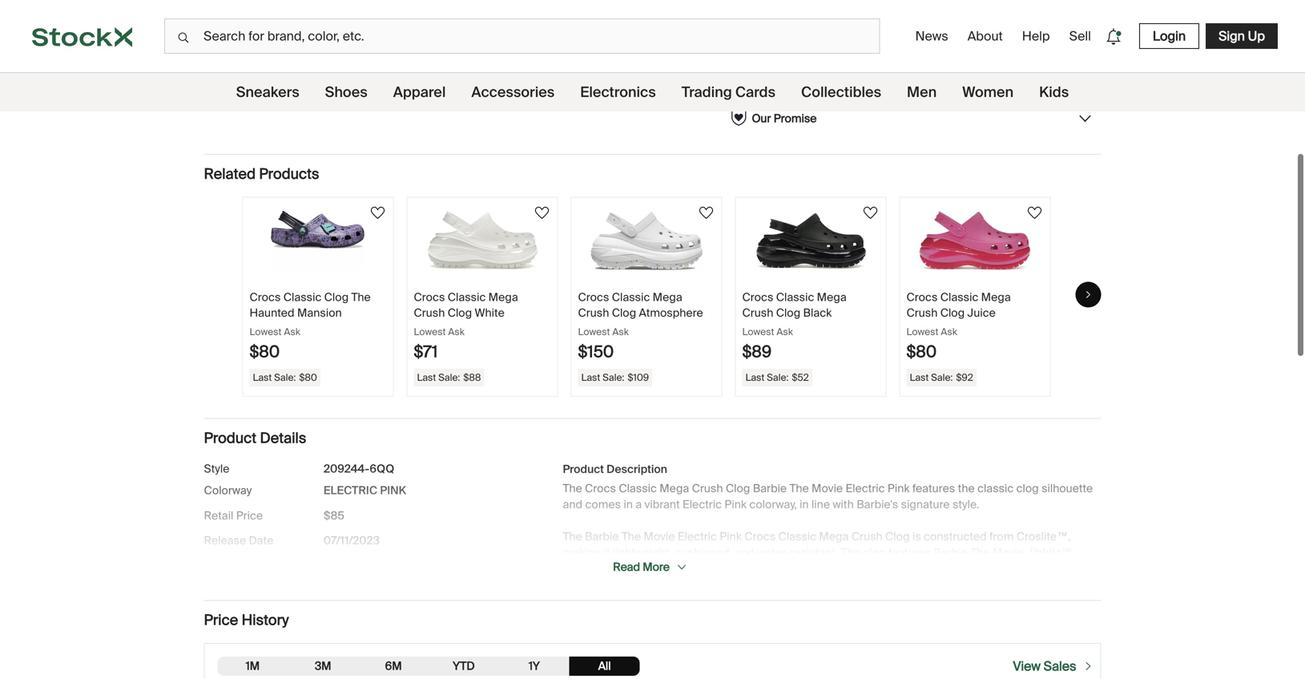 Task type: describe. For each thing, give the bounding box(es) containing it.
for down at
[[615, 609, 629, 624]]

women link
[[963, 73, 1014, 111]]

$150
[[578, 342, 614, 362]]

kids link
[[1040, 73, 1070, 111]]

the up the measures
[[590, 577, 607, 592]]

$88
[[464, 371, 481, 384]]

about
[[968, 28, 1003, 44]]

crocs classic mega crush clog barbie the movie electric pink 0 image
[[236, 0, 698, 83]]

water-
[[758, 545, 791, 560]]

pink up barbie's
[[888, 481, 910, 496]]

with inside the crocs classic mega crush clog barbie the movie electric pink features the classic clog silhouette and comes in a vibrant electric pink colorway, in line with barbie's signature style.
[[833, 497, 854, 512]]

1m button
[[218, 657, 288, 676]]

lowest for crocs classic mega crush clog white
[[414, 326, 446, 338]]

classic for mansion
[[284, 290, 322, 305]]

colorway,
[[750, 497, 797, 512]]

0 vertical spatial price
[[236, 508, 263, 523]]

2 horizontal spatial it
[[944, 593, 951, 608]]

croslite™,
[[1017, 529, 1072, 544]]

clog inside crocs classic mega crush clog white lowest ask $71
[[448, 305, 472, 320]]

outsole
[[1038, 593, 1077, 608]]

film
[[610, 577, 629, 592]]

the up 'making'
[[563, 529, 583, 544]]

lowest for crocs classic mega crush clog black
[[743, 326, 775, 338]]

bid inside button
[[789, 41, 808, 56]]

1 vertical spatial lightweight,
[[921, 625, 980, 640]]

haunted
[[250, 305, 295, 320]]

the left same
[[850, 577, 867, 592]]

juice
[[968, 305, 996, 320]]

a down cushioned,
[[701, 561, 707, 576]]

clog inside crocs classic mega crush clog juice lowest ask $80
[[941, 305, 965, 320]]

upper,
[[711, 577, 743, 592]]

the down product description
[[563, 481, 583, 496]]

read more
[[613, 560, 670, 575]]

the down rivets
[[779, 593, 796, 608]]

sales
[[1044, 658, 1077, 675]]

crush inside the crocs classic mega crush clog barbie the movie electric pink features the classic clog silhouette and comes in a vibrant electric pink colorway, in line with barbie's signature style.
[[692, 481, 723, 496]]

pattern
[[1064, 561, 1101, 576]]

$89 inside crocs classic mega crush clog black lowest ask $89
[[743, 342, 772, 362]]

black
[[804, 305, 832, 320]]

product for product details
[[204, 429, 257, 448]]

mega for $71
[[489, 290, 518, 305]]

1 horizontal spatial "b"
[[1004, 561, 1019, 576]]

last for crocs classic mega crush clog white
[[417, 371, 436, 384]]

mansion
[[297, 305, 342, 320]]

style
[[204, 461, 230, 476]]

offers
[[793, 609, 823, 624]]

0 horizontal spatial it
[[604, 545, 610, 560]]

mega inside the barbie the movie electric pink crocs classic mega crush clog is constructed from croslite™, making it lightweight, cushioned, and water-resistant. the clog features barbie the movie jibbitz™ charms for customization, a midsole with glitter treatment, and showcases the iconic "b" graphic pattern from the film "barbie" on the upper, with rivets featuring the same "b" graphic elements. this clog measures at a distinctive 2.9 inches from the ground to the heel rest, and it boasts a rubber outsole designed for optimal traction. additionally, it offers the opportunity for customization with jibbitz™ charms, and delivers the renowned crocs comfort, celebrated for its lightweight, flexible, and 360- degree comfort.
[[820, 529, 849, 544]]

retail
[[204, 508, 234, 523]]

last for crocs classic mega crush clog black
[[746, 371, 765, 384]]

ytd
[[453, 659, 475, 673]]

promise
[[774, 111, 817, 126]]

crush for $80
[[907, 305, 938, 320]]

and right rest,
[[922, 593, 941, 608]]

last sale: $92
[[910, 371, 974, 384]]

$89 inside us 13m $89
[[1023, 41, 1043, 56]]

clog inside crocs classic mega crush clog atmosphere lowest ask $150
[[612, 305, 637, 320]]

new
[[1044, 66, 1063, 79]]

colorway
[[204, 483, 252, 498]]

sale: for mansion
[[274, 371, 296, 384]]

the down to
[[825, 609, 842, 624]]

1 in from the left
[[624, 497, 633, 512]]

a down 'elements.'
[[991, 593, 998, 608]]

men
[[908, 83, 937, 101]]

crocs classic mega crush clog white image
[[426, 211, 539, 271]]

accessories
[[472, 83, 555, 101]]

news link
[[909, 21, 955, 51]]

additionally,
[[719, 609, 781, 624]]

crocs classic mega crush clog atmosphere image
[[591, 211, 703, 271]]

featuring
[[801, 577, 847, 592]]

2 vertical spatial clog
[[1039, 577, 1061, 592]]

2 in from the left
[[800, 497, 809, 512]]

product for product description
[[563, 462, 604, 477]]

crocs classic mega crush clog white lowest ask $71
[[414, 290, 518, 362]]

classic inside the crocs classic mega crush clog barbie the movie electric pink features the classic clog silhouette and comes in a vibrant electric pink colorway, in line with barbie's signature style.
[[619, 481, 657, 496]]

our
[[752, 111, 772, 126]]

line
[[812, 497, 831, 512]]

cards
[[736, 83, 776, 101]]

follow image for $89
[[861, 203, 881, 223]]

pink left colorway, at the right bottom
[[725, 497, 747, 512]]

crocs inside the crocs classic mega crush clog barbie the movie electric pink features the classic clog silhouette and comes in a vibrant electric pink colorway, in line with barbie's signature style.
[[585, 481, 616, 496]]

comfort,
[[782, 625, 827, 640]]

electric down 209244-
[[324, 483, 378, 498]]

electric right the vibrant
[[683, 497, 722, 512]]

last sale: $52
[[746, 371, 810, 384]]

crocs classic mega crush clog black lowest ask $89
[[743, 290, 847, 362]]

classic for juice
[[941, 290, 979, 305]]

date
[[249, 533, 274, 548]]

2 horizontal spatial from
[[990, 529, 1014, 544]]

crocs inside crocs classic mega crush clog black lowest ask $89
[[743, 290, 774, 305]]

pink down 6qq
[[380, 483, 407, 498]]

crocs classic clog the haunted mansion lowest ask $80
[[250, 290, 371, 362]]

ask for juice
[[941, 326, 958, 338]]

verified
[[792, 65, 832, 80]]

news
[[916, 28, 949, 44]]

kids
[[1040, 83, 1070, 101]]

follow image for $80
[[368, 203, 388, 223]]

"barbie"
[[632, 577, 673, 592]]

rubber
[[1000, 593, 1035, 608]]

stockx logo image
[[32, 27, 132, 47]]

renowned
[[693, 625, 745, 640]]

$85
[[324, 508, 345, 523]]

pink inside the barbie the movie electric pink crocs classic mega crush clog is constructed from croslite™, making it lightweight, cushioned, and water-resistant. the clog features barbie the movie jibbitz™ charms for customization, a midsole with glitter treatment, and showcases the iconic "b" graphic pattern from the film "barbie" on the upper, with rivets featuring the same "b" graphic elements. this clog measures at a distinctive 2.9 inches from the ground to the heel rest, and it boasts a rubber outsole designed for optimal traction. additionally, it offers the opportunity for customization with jibbitz™ charms, and delivers the renowned crocs comfort, celebrated for its lightweight, flexible, and 360- degree comfort.
[[720, 529, 742, 544]]

toggle authenticity value prop image
[[1078, 65, 1094, 81]]

and inside the crocs classic mega crush clog barbie the movie electric pink features the classic clog silhouette and comes in a vibrant electric pink colorway, in line with barbie's signature style.
[[563, 497, 583, 512]]

signature
[[902, 497, 950, 512]]

view sales button
[[1007, 657, 1101, 676]]

0 horizontal spatial "b"
[[901, 577, 916, 592]]

read
[[613, 560, 640, 575]]

us 13m $89
[[1014, 26, 1052, 56]]

crocs inside crocs classic mega crush clog atmosphere lowest ask $150
[[578, 290, 610, 305]]

follow image for $80
[[1026, 203, 1045, 223]]

mega for $89
[[817, 290, 847, 305]]

electric up barbie's
[[846, 481, 885, 496]]

lowest for crocs classic clog the haunted mansion
[[250, 326, 282, 338]]

the right to
[[851, 593, 868, 608]]

degree
[[563, 641, 601, 656]]

comes
[[586, 497, 621, 512]]

1y
[[529, 659, 540, 673]]

follow image for $71
[[533, 203, 552, 223]]

3m button
[[288, 657, 358, 676]]

classic inside the barbie the movie electric pink crocs classic mega crush clog is constructed from croslite™, making it lightweight, cushioned, and water-resistant. the clog features barbie the movie jibbitz™ charms for customization, a midsole with glitter treatment, and showcases the iconic "b" graphic pattern from the film "barbie" on the upper, with rivets featuring the same "b" graphic elements. this clog measures at a distinctive 2.9 inches from the ground to the heel rest, and it boasts a rubber outsole designed for optimal traction. additionally, it offers the opportunity for customization with jibbitz™ charms, and delivers the renowned crocs comfort, celebrated for its lightweight, flexible, and 360- degree comfort.
[[779, 529, 817, 544]]

products
[[259, 165, 319, 183]]

crocs inside crocs classic mega crush clog juice lowest ask $80
[[907, 290, 938, 305]]

last sale: $80
[[253, 371, 317, 384]]

view
[[1014, 658, 1041, 675]]

collectibles
[[802, 83, 882, 101]]

the up 2.9
[[691, 577, 708, 592]]

the up the treatment,
[[842, 545, 861, 560]]

classic for black
[[777, 290, 815, 305]]

sale: for black
[[767, 371, 789, 384]]

all button
[[570, 657, 640, 676]]

a right at
[[630, 593, 637, 608]]

360-
[[1048, 625, 1074, 640]]

women
[[963, 83, 1014, 101]]

the barbie the movie electric pink crocs classic mega crush clog is constructed from croslite™, making it lightweight, cushioned, and water-resistant. the clog features barbie the movie jibbitz™ charms for customization, a midsole with glitter treatment, and showcases the iconic "b" graphic pattern from the film "barbie" on the upper, with rivets featuring the same "b" graphic elements. this clog measures at a distinctive 2.9 inches from the ground to the heel rest, and it boasts a rubber outsole designed for optimal traction. additionally, it offers the opportunity for customization with jibbitz™ charms, and delivers the renowned crocs comfort, celebrated for its lightweight, flexible, and 360- degree comfort.
[[563, 529, 1101, 656]]

0 horizontal spatial barbie
[[585, 529, 619, 544]]

traction.
[[673, 609, 716, 624]]

$109
[[628, 371, 649, 384]]

follow image for $150
[[697, 203, 716, 223]]

ask for black
[[777, 326, 794, 338]]

move carousel right image
[[1084, 290, 1094, 299]]

cushioned,
[[675, 545, 733, 560]]

0 vertical spatial lightweight,
[[613, 545, 673, 560]]

1 vertical spatial price
[[204, 611, 238, 629]]

209244-
[[324, 461, 370, 476]]

209244-6qq
[[324, 461, 395, 476]]

its
[[906, 625, 918, 640]]

07/11/2023
[[324, 533, 380, 548]]

details
[[260, 429, 307, 448]]

with down water-
[[754, 561, 775, 576]]

ask for atmosphere
[[613, 326, 629, 338]]

and up comfort.
[[608, 625, 628, 640]]

12m
[[915, 26, 935, 41]]

same
[[870, 577, 899, 592]]

$92
[[957, 371, 974, 384]]

shoes
[[325, 83, 368, 101]]

1 vertical spatial movie
[[644, 529, 675, 544]]

6m
[[385, 659, 402, 673]]

release date
[[204, 533, 274, 548]]

resistant.
[[791, 545, 839, 560]]

crush for $71
[[414, 305, 445, 320]]

customization,
[[622, 561, 698, 576]]

all
[[599, 659, 611, 673]]

last for crocs classic clog the haunted mansion
[[253, 371, 272, 384]]

the down the traction.
[[674, 625, 691, 640]]

opportunity
[[845, 609, 905, 624]]

group containing 1m
[[205, 644, 653, 679]]



Task type: vqa. For each thing, say whether or not it's contained in the screenshot.
Jordan 1 Retro Low OG Year of the Dragon (2024) image on the left bottom of the page
no



Task type: locate. For each thing, give the bounding box(es) containing it.
mega up white
[[489, 290, 518, 305]]

us inside us 12m bid
[[897, 26, 912, 41]]

lightweight,
[[613, 545, 673, 560], [921, 625, 980, 640]]

jibbitz™
[[1027, 545, 1073, 560], [1024, 609, 1070, 624]]

2 follow image from the left
[[533, 203, 552, 223]]

it up customization
[[944, 593, 951, 608]]

5 sale: from the left
[[932, 371, 953, 384]]

bid inside us 12m bid
[[906, 41, 925, 56]]

"b"
[[1004, 561, 1019, 576], [901, 577, 916, 592]]

on
[[675, 577, 689, 592]]

us left 13m
[[1014, 26, 1029, 41]]

1 horizontal spatial follow image
[[533, 203, 552, 223]]

3 ask from the left
[[613, 326, 629, 338]]

apparel
[[393, 83, 446, 101]]

crocs down crocs classic mega crush clog juice image
[[907, 290, 938, 305]]

our promise
[[752, 111, 817, 126]]

2 us from the left
[[1014, 26, 1029, 41]]

electric inside the barbie the movie electric pink crocs classic mega crush clog is constructed from croslite™, making it lightweight, cushioned, and water-resistant. the clog features barbie the movie jibbitz™ charms for customization, a midsole with glitter treatment, and showcases the iconic "b" graphic pattern from the film "barbie" on the upper, with rivets featuring the same "b" graphic elements. this clog measures at a distinctive 2.9 inches from the ground to the heel rest, and it boasts a rubber outsole designed for optimal traction. additionally, it offers the opportunity for customization with jibbitz™ charms, and delivers the renowned crocs comfort, celebrated for its lightweight, flexible, and 360- degree comfort.
[[678, 529, 717, 544]]

from up the additionally,
[[752, 593, 776, 608]]

1 horizontal spatial lightweight,
[[921, 625, 980, 640]]

0 vertical spatial movie
[[812, 481, 843, 496]]

crocs classic clog the haunted mansion image
[[262, 211, 374, 271]]

$80 inside crocs classic clog the haunted mansion lowest ask $80
[[250, 342, 280, 362]]

lowest up $71
[[414, 326, 446, 338]]

classic down description
[[619, 481, 657, 496]]

last for crocs classic mega crush clog juice
[[910, 371, 929, 384]]

4 lowest from the left
[[743, 326, 775, 338]]

mega
[[489, 290, 518, 305], [653, 290, 683, 305], [817, 290, 847, 305], [982, 290, 1011, 305], [660, 481, 690, 496], [820, 529, 849, 544]]

lowest for crocs classic mega crush clog juice
[[907, 326, 939, 338]]

classic inside crocs classic mega crush clog black lowest ask $89
[[777, 290, 815, 305]]

1 horizontal spatial it
[[783, 609, 790, 624]]

classic for atmosphere
[[612, 290, 650, 305]]

product up comes
[[563, 462, 604, 477]]

$89
[[1023, 41, 1043, 56], [743, 342, 772, 362]]

classic inside crocs classic mega crush clog juice lowest ask $80
[[941, 290, 979, 305]]

electric up cushioned,
[[678, 529, 717, 544]]

toggle promise value prop image
[[1078, 111, 1094, 127]]

2 bid from the left
[[906, 41, 925, 56]]

clog inside the barbie the movie electric pink crocs classic mega crush clog is constructed from croslite™, making it lightweight, cushioned, and water-resistant. the clog features barbie the movie jibbitz™ charms for customization, a midsole with glitter treatment, and showcases the iconic "b" graphic pattern from the film "barbie" on the upper, with rivets featuring the same "b" graphic elements. this clog measures at a distinctive 2.9 inches from the ground to the heel rest, and it boasts a rubber outsole designed for optimal traction. additionally, it offers the opportunity for customization with jibbitz™ charms, and delivers the renowned crocs comfort, celebrated for its lightweight, flexible, and 360- degree comfort.
[[886, 529, 910, 544]]

stockx logo link
[[0, 0, 164, 72]]

"b" up this
[[1004, 561, 1019, 576]]

lightweight, up customization,
[[613, 545, 673, 560]]

1 vertical spatial features
[[889, 545, 932, 560]]

0 horizontal spatial follow image
[[861, 203, 881, 223]]

for left its
[[889, 625, 903, 640]]

1 horizontal spatial us
[[1014, 26, 1029, 41]]

lowest
[[250, 326, 282, 338], [414, 326, 446, 338], [578, 326, 610, 338], [743, 326, 775, 338], [907, 326, 939, 338]]

1 horizontal spatial graphic
[[1022, 561, 1061, 576]]

classic up resistant.
[[779, 529, 817, 544]]

product description
[[563, 462, 668, 477]]

1 horizontal spatial barbie
[[753, 481, 787, 496]]

$80 inside crocs classic mega crush clog juice lowest ask $80
[[907, 342, 937, 362]]

2 horizontal spatial $80
[[907, 342, 937, 362]]

0 vertical spatial clog
[[1017, 481, 1040, 496]]

0 vertical spatial features
[[913, 481, 956, 496]]

0 horizontal spatial bid
[[789, 41, 808, 56]]

crocs down the crocs classic mega crush clog black image
[[743, 290, 774, 305]]

the up style. on the right
[[958, 481, 975, 496]]

4 sale: from the left
[[767, 371, 789, 384]]

to
[[838, 593, 849, 608]]

features inside the barbie the movie electric pink crocs classic mega crush clog is constructed from croslite™, making it lightweight, cushioned, and water-resistant. the clog features barbie the movie jibbitz™ charms for customization, a midsole with glitter treatment, and showcases the iconic "b" graphic pattern from the film "barbie" on the upper, with rivets featuring the same "b" graphic elements. this clog measures at a distinctive 2.9 inches from the ground to the heel rest, and it boasts a rubber outsole designed for optimal traction. additionally, it offers the opportunity for customization with jibbitz™ charms, and delivers the renowned crocs comfort, celebrated for its lightweight, flexible, and 360- degree comfort.
[[889, 545, 932, 560]]

1 vertical spatial graphic
[[919, 577, 958, 592]]

this
[[1015, 577, 1036, 592]]

it left read
[[604, 545, 610, 560]]

crocs classic mega crush clog black image
[[755, 211, 867, 271]]

$80 down crocs classic clog the haunted mansion lowest ask $80
[[299, 371, 317, 384]]

1 vertical spatial jibbitz™
[[1024, 609, 1070, 624]]

clog up colorway, at the right bottom
[[726, 481, 751, 496]]

ask inside crocs classic mega crush clog atmosphere lowest ask $150
[[613, 326, 629, 338]]

lowest inside crocs classic clog the haunted mansion lowest ask $80
[[250, 326, 282, 338]]

mega inside crocs classic mega crush clog black lowest ask $89
[[817, 290, 847, 305]]

more
[[643, 560, 670, 575]]

release
[[204, 533, 246, 548]]

$80
[[250, 342, 280, 362], [907, 342, 937, 362], [299, 371, 317, 384]]

0 vertical spatial it
[[604, 545, 610, 560]]

last down "$150" on the left bottom of page
[[582, 371, 601, 384]]

crocs inside crocs classic clog the haunted mansion lowest ask $80
[[250, 290, 281, 305]]

last for crocs classic mega crush clog atmosphere
[[582, 371, 601, 384]]

1 lowest from the left
[[250, 326, 282, 338]]

crocs up comes
[[585, 481, 616, 496]]

$80 for crocs classic mega crush clog juice
[[907, 342, 937, 362]]

lowest inside crocs classic mega crush clog white lowest ask $71
[[414, 326, 446, 338]]

sell link
[[1063, 21, 1098, 51]]

0 horizontal spatial lightweight,
[[613, 545, 673, 560]]

crush for $89
[[743, 305, 774, 320]]

the crocs classic mega crush clog barbie the movie electric pink features the classic clog silhouette and comes in a vibrant electric pink colorway, in line with barbie's signature style.
[[563, 481, 1094, 512]]

2 sale: from the left
[[439, 371, 460, 384]]

sale: left $109
[[603, 371, 625, 384]]

5 lowest from the left
[[907, 326, 939, 338]]

a left the vibrant
[[636, 497, 642, 512]]

sale:
[[274, 371, 296, 384], [439, 371, 460, 384], [603, 371, 625, 384], [767, 371, 789, 384], [932, 371, 953, 384]]

0 vertical spatial jibbitz™
[[1027, 545, 1073, 560]]

1 bid from the left
[[789, 41, 808, 56]]

electric pink
[[324, 483, 407, 498]]

ask for mansion
[[284, 326, 301, 338]]

classic
[[284, 290, 322, 305], [448, 290, 486, 305], [612, 290, 650, 305], [777, 290, 815, 305], [941, 290, 979, 305], [619, 481, 657, 496], [779, 529, 817, 544]]

3 lowest from the left
[[578, 326, 610, 338]]

2 follow image from the left
[[1026, 203, 1045, 223]]

1 vertical spatial $89
[[743, 342, 772, 362]]

2 vertical spatial it
[[783, 609, 790, 624]]

sale: left $88
[[439, 371, 460, 384]]

ask inside crocs classic mega crush clog white lowest ask $71
[[448, 326, 465, 338]]

ask down haunted
[[284, 326, 301, 338]]

from down charms
[[563, 577, 587, 592]]

$89 up condition: new
[[1023, 41, 1043, 56]]

0 horizontal spatial product
[[204, 429, 257, 448]]

mega inside the crocs classic mega crush clog barbie the movie electric pink features the classic clog silhouette and comes in a vibrant electric pink colorway, in line with barbie's signature style.
[[660, 481, 690, 496]]

in left line
[[800, 497, 809, 512]]

classic up 'atmosphere'
[[612, 290, 650, 305]]

6qq
[[370, 461, 395, 476]]

mega inside crocs classic mega crush clog white lowest ask $71
[[489, 290, 518, 305]]

crush inside crocs classic mega crush clog juice lowest ask $80
[[907, 305, 938, 320]]

view sales
[[1014, 658, 1077, 675]]

1 horizontal spatial product
[[563, 462, 604, 477]]

optimal
[[631, 609, 671, 624]]

the down 'crocs classic clog the haunted mansion' image
[[352, 290, 371, 305]]

clog inside crocs classic mega crush clog black lowest ask $89
[[777, 305, 801, 320]]

last up product details
[[253, 371, 272, 384]]

lowest for crocs classic mega crush clog atmosphere
[[578, 326, 610, 338]]

lowest up last sale: $92
[[907, 326, 939, 338]]

sale: for atmosphere
[[603, 371, 625, 384]]

and left comes
[[563, 497, 583, 512]]

the
[[958, 481, 975, 496], [951, 561, 968, 576], [590, 577, 607, 592], [691, 577, 708, 592], [850, 577, 867, 592], [779, 593, 796, 608], [851, 593, 868, 608], [825, 609, 842, 624], [674, 625, 691, 640]]

classic inside crocs classic mega crush clog white lowest ask $71
[[448, 290, 486, 305]]

is
[[913, 529, 922, 544]]

barbie inside the crocs classic mega crush clog barbie the movie electric pink features the classic clog silhouette and comes in a vibrant electric pink colorway, in line with barbie's signature style.
[[753, 481, 787, 496]]

0 vertical spatial $89
[[1023, 41, 1043, 56]]

Search... search field
[[164, 18, 881, 54]]

0 horizontal spatial in
[[624, 497, 633, 512]]

crocs up haunted
[[250, 290, 281, 305]]

13m
[[1032, 26, 1052, 41]]

mega inside crocs classic mega crush clog atmosphere lowest ask $150
[[653, 290, 683, 305]]

and
[[563, 497, 583, 512], [735, 545, 755, 560], [867, 561, 887, 576], [922, 593, 941, 608], [608, 625, 628, 640], [1026, 625, 1045, 640]]

us for bid
[[897, 26, 912, 41]]

retail price
[[204, 508, 263, 523]]

stockx
[[752, 65, 790, 80]]

atmosphere
[[639, 305, 704, 320]]

product details
[[204, 429, 307, 448]]

2 last from the left
[[417, 371, 436, 384]]

0 vertical spatial "b"
[[1004, 561, 1019, 576]]

1 ask from the left
[[284, 326, 301, 338]]

0 vertical spatial barbie
[[753, 481, 787, 496]]

sign
[[1219, 28, 1246, 44]]

0 vertical spatial product
[[204, 429, 257, 448]]

lowest inside crocs classic mega crush clog juice lowest ask $80
[[907, 326, 939, 338]]

vibrant
[[645, 497, 680, 512]]

price left history
[[204, 611, 238, 629]]

classic inside crocs classic clog the haunted mansion lowest ask $80
[[284, 290, 322, 305]]

clog up mansion
[[324, 290, 349, 305]]

ask inside crocs classic clog the haunted mansion lowest ask $80
[[284, 326, 301, 338]]

2 horizontal spatial movie
[[993, 545, 1025, 560]]

2 lowest from the left
[[414, 326, 446, 338]]

clog inside the crocs classic mega crush clog barbie the movie electric pink features the classic clog silhouette and comes in a vibrant electric pink colorway, in line with barbie's signature style.
[[1017, 481, 1040, 496]]

shoes link
[[325, 73, 368, 111]]

1 vertical spatial "b"
[[901, 577, 916, 592]]

crocs inside crocs classic mega crush clog white lowest ask $71
[[414, 290, 445, 305]]

barbie's
[[857, 497, 899, 512]]

1 last from the left
[[253, 371, 272, 384]]

last left $92
[[910, 371, 929, 384]]

4 last from the left
[[746, 371, 765, 384]]

classic up white
[[448, 290, 486, 305]]

lowest up last sale: $52
[[743, 326, 775, 338]]

rivets
[[770, 577, 798, 592]]

0 horizontal spatial movie
[[644, 529, 675, 544]]

crocs up water-
[[745, 529, 776, 544]]

about link
[[962, 21, 1010, 51]]

lowest inside crocs classic mega crush clog atmosphere lowest ask $150
[[578, 326, 610, 338]]

ask inside crocs classic mega crush clog juice lowest ask $80
[[941, 326, 958, 338]]

0 horizontal spatial graphic
[[919, 577, 958, 592]]

constructed
[[924, 529, 987, 544]]

the up the iconic
[[971, 545, 991, 560]]

1 horizontal spatial $89
[[1023, 41, 1043, 56]]

1 follow image from the left
[[861, 203, 881, 223]]

mega up 'atmosphere'
[[653, 290, 683, 305]]

the left the iconic
[[951, 561, 968, 576]]

sale: left $92
[[932, 371, 953, 384]]

1 vertical spatial barbie
[[585, 529, 619, 544]]

heel
[[871, 593, 893, 608]]

0 horizontal spatial $80
[[250, 342, 280, 362]]

lowest inside crocs classic mega crush clog black lowest ask $89
[[743, 326, 775, 338]]

sale: for white
[[439, 371, 460, 384]]

1 follow image from the left
[[368, 203, 388, 223]]

from
[[990, 529, 1014, 544], [563, 577, 587, 592], [752, 593, 776, 608]]

trading
[[682, 83, 732, 101]]

2 vertical spatial barbie
[[934, 545, 968, 560]]

and left 360-
[[1026, 625, 1045, 640]]

lowest down haunted
[[250, 326, 282, 338]]

distinctive
[[639, 593, 693, 608]]

notification unread icon image
[[1103, 25, 1125, 48]]

crush inside crocs classic mega crush clog atmosphere lowest ask $150
[[578, 305, 610, 320]]

1 horizontal spatial follow image
[[1026, 203, 1045, 223]]

us left 12m
[[897, 26, 912, 41]]

2 vertical spatial from
[[752, 593, 776, 608]]

1 sale: from the left
[[274, 371, 296, 384]]

and up same
[[867, 561, 887, 576]]

0 horizontal spatial from
[[563, 577, 587, 592]]

charms
[[563, 561, 602, 576]]

crocs down the additionally,
[[748, 625, 779, 640]]

last sale: $88
[[417, 371, 481, 384]]

mega inside crocs classic mega crush clog juice lowest ask $80
[[982, 290, 1011, 305]]

crush left black
[[743, 305, 774, 320]]

mega for $80
[[982, 290, 1011, 305]]

clog left juice
[[941, 305, 965, 320]]

price up release date
[[236, 508, 263, 523]]

and up the midsole
[[735, 545, 755, 560]]

up
[[1249, 28, 1266, 44]]

for up its
[[907, 609, 921, 624]]

related
[[204, 165, 256, 183]]

$80 up last sale: $80
[[250, 342, 280, 362]]

1 horizontal spatial bid
[[906, 41, 925, 56]]

1 vertical spatial from
[[563, 577, 587, 592]]

1m
[[246, 659, 260, 673]]

us for $89
[[1014, 26, 1029, 41]]

0 vertical spatial from
[[990, 529, 1014, 544]]

crush
[[414, 305, 445, 320], [578, 305, 610, 320], [743, 305, 774, 320], [907, 305, 938, 320], [692, 481, 723, 496], [852, 529, 883, 544]]

with down rubber
[[1000, 609, 1021, 624]]

crush inside crocs classic mega crush clog black lowest ask $89
[[743, 305, 774, 320]]

the up read
[[622, 529, 641, 544]]

1 vertical spatial product
[[563, 462, 604, 477]]

the up colorway, at the right bottom
[[790, 481, 809, 496]]

movie up the iconic
[[993, 545, 1025, 560]]

crush inside the barbie the movie electric pink crocs classic mega crush clog is constructed from croslite™, making it lightweight, cushioned, and water-resistant. the clog features barbie the movie jibbitz™ charms for customization, a midsole with glitter treatment, and showcases the iconic "b" graphic pattern from the film "barbie" on the upper, with rivets featuring the same "b" graphic elements. this clog measures at a distinctive 2.9 inches from the ground to the heel rest, and it boasts a rubber outsole designed for optimal traction. additionally, it offers the opportunity for customization with jibbitz™ charms, and delivers the renowned crocs comfort, celebrated for its lightweight, flexible, and 360- degree comfort.
[[852, 529, 883, 544]]

mega up the vibrant
[[660, 481, 690, 496]]

crocs
[[250, 290, 281, 305], [414, 290, 445, 305], [578, 290, 610, 305], [743, 290, 774, 305], [907, 290, 938, 305], [585, 481, 616, 496], [745, 529, 776, 544], [748, 625, 779, 640]]

crush inside crocs classic mega crush clog white lowest ask $71
[[414, 305, 445, 320]]

3 follow image from the left
[[697, 203, 716, 223]]

ground
[[798, 593, 836, 608]]

bid up the "men"
[[906, 41, 925, 56]]

mega up juice
[[982, 290, 1011, 305]]

style.
[[953, 497, 980, 512]]

in right comes
[[624, 497, 633, 512]]

customization
[[924, 609, 997, 624]]

pink up cushioned,
[[720, 529, 742, 544]]

5 last from the left
[[910, 371, 929, 384]]

0 horizontal spatial us
[[897, 26, 912, 41]]

with right line
[[833, 497, 854, 512]]

crush up "$150" on the left bottom of page
[[578, 305, 610, 320]]

1 horizontal spatial movie
[[812, 481, 843, 496]]

1 vertical spatial it
[[944, 593, 951, 608]]

midsole
[[710, 561, 751, 576]]

4 ask from the left
[[777, 326, 794, 338]]

jibbitz™ down croslite™,
[[1027, 545, 1073, 560]]

elements.
[[961, 577, 1012, 592]]

sneakers
[[236, 83, 300, 101]]

group
[[205, 644, 653, 679]]

clog inside the crocs classic mega crush clog barbie the movie electric pink features the classic clog silhouette and comes in a vibrant electric pink colorway, in line with barbie's signature style.
[[726, 481, 751, 496]]

classic up mansion
[[284, 290, 322, 305]]

2 vertical spatial movie
[[993, 545, 1025, 560]]

ask for white
[[448, 326, 465, 338]]

showcases
[[890, 561, 948, 576]]

2 horizontal spatial barbie
[[934, 545, 968, 560]]

2 ask from the left
[[448, 326, 465, 338]]

classic inside crocs classic mega crush clog atmosphere lowest ask $150
[[612, 290, 650, 305]]

a inside the crocs classic mega crush clog barbie the movie electric pink features the classic clog silhouette and comes in a vibrant electric pink colorway, in line with barbie's signature style.
[[636, 497, 642, 512]]

ask up last sale: $92
[[941, 326, 958, 338]]

sign up
[[1219, 28, 1266, 44]]

sale: down crocs classic clog the haunted mansion lowest ask $80
[[274, 371, 296, 384]]

mega for $150
[[653, 290, 683, 305]]

crush for $150
[[578, 305, 610, 320]]

clog inside crocs classic clog the haunted mansion lowest ask $80
[[324, 290, 349, 305]]

crush down barbie's
[[852, 529, 883, 544]]

crocs up $71
[[414, 290, 445, 305]]

glitter
[[778, 561, 808, 576]]

2 horizontal spatial follow image
[[697, 203, 716, 223]]

1 horizontal spatial in
[[800, 497, 809, 512]]

price history
[[204, 611, 289, 629]]

0 vertical spatial graphic
[[1022, 561, 1061, 576]]

us 12m bid
[[897, 26, 935, 56]]

1 vertical spatial clog
[[864, 545, 886, 560]]

3 last from the left
[[582, 371, 601, 384]]

features down is
[[889, 545, 932, 560]]

mega up black
[[817, 290, 847, 305]]

$80 for crocs classic clog the haunted mansion
[[250, 342, 280, 362]]

clog
[[324, 290, 349, 305], [448, 305, 472, 320], [612, 305, 637, 320], [777, 305, 801, 320], [941, 305, 965, 320], [726, 481, 751, 496], [886, 529, 910, 544]]

5 ask from the left
[[941, 326, 958, 338]]

sale: left $52
[[767, 371, 789, 384]]

crush left juice
[[907, 305, 938, 320]]

ask up "$150" on the left bottom of page
[[613, 326, 629, 338]]

the inside crocs classic clog the haunted mansion lowest ask $80
[[352, 290, 371, 305]]

the inside the crocs classic mega crush clog barbie the movie electric pink features the classic clog silhouette and comes in a vibrant electric pink colorway, in line with barbie's signature style.
[[958, 481, 975, 496]]

ask inside crocs classic mega crush clog black lowest ask $89
[[777, 326, 794, 338]]

crocs classic mega crush clog atmosphere lowest ask $150
[[578, 290, 704, 362]]

ask up last sale: $52
[[777, 326, 794, 338]]

classic for white
[[448, 290, 486, 305]]

0 horizontal spatial $89
[[743, 342, 772, 362]]

bid
[[789, 41, 808, 56], [906, 41, 925, 56]]

features up signature
[[913, 481, 956, 496]]

follow image
[[861, 203, 881, 223], [1026, 203, 1045, 223]]

1y button
[[499, 657, 570, 676]]

0 horizontal spatial follow image
[[368, 203, 388, 223]]

with left rivets
[[746, 577, 767, 592]]

clog up same
[[864, 545, 886, 560]]

last down $71
[[417, 371, 436, 384]]

3 sale: from the left
[[603, 371, 625, 384]]

movie inside the crocs classic mega crush clog barbie the movie electric pink features the classic clog silhouette and comes in a vibrant electric pink colorway, in line with barbie's signature style.
[[812, 481, 843, 496]]

1 us from the left
[[897, 26, 912, 41]]

sale: for juice
[[932, 371, 953, 384]]

features inside the crocs classic mega crush clog barbie the movie electric pink features the classic clog silhouette and comes in a vibrant electric pink colorway, in line with barbie's signature style.
[[913, 481, 956, 496]]

silhouette
[[1042, 481, 1094, 496]]

bid up stockx verified
[[789, 41, 808, 56]]

crocs classic mega crush clog juice image
[[920, 211, 1032, 271]]

2.9
[[695, 593, 712, 608]]

measures
[[563, 593, 615, 608]]

lowest up "$150" on the left bottom of page
[[578, 326, 610, 338]]

1 horizontal spatial $80
[[299, 371, 317, 384]]

for up 'film'
[[605, 561, 619, 576]]

3m
[[315, 659, 332, 673]]

last left $52
[[746, 371, 765, 384]]

condition:
[[995, 66, 1040, 79]]

accessories link
[[472, 73, 555, 111]]

follow image
[[368, 203, 388, 223], [533, 203, 552, 223], [697, 203, 716, 223]]

movie up line
[[812, 481, 843, 496]]

iconic
[[970, 561, 1002, 576]]

1 horizontal spatial from
[[752, 593, 776, 608]]

us inside us 13m $89
[[1014, 26, 1029, 41]]

$71
[[414, 342, 438, 362]]

$80 up last sale: $92
[[907, 342, 937, 362]]

product category switcher element
[[0, 73, 1306, 111]]

rest,
[[896, 593, 919, 608]]



